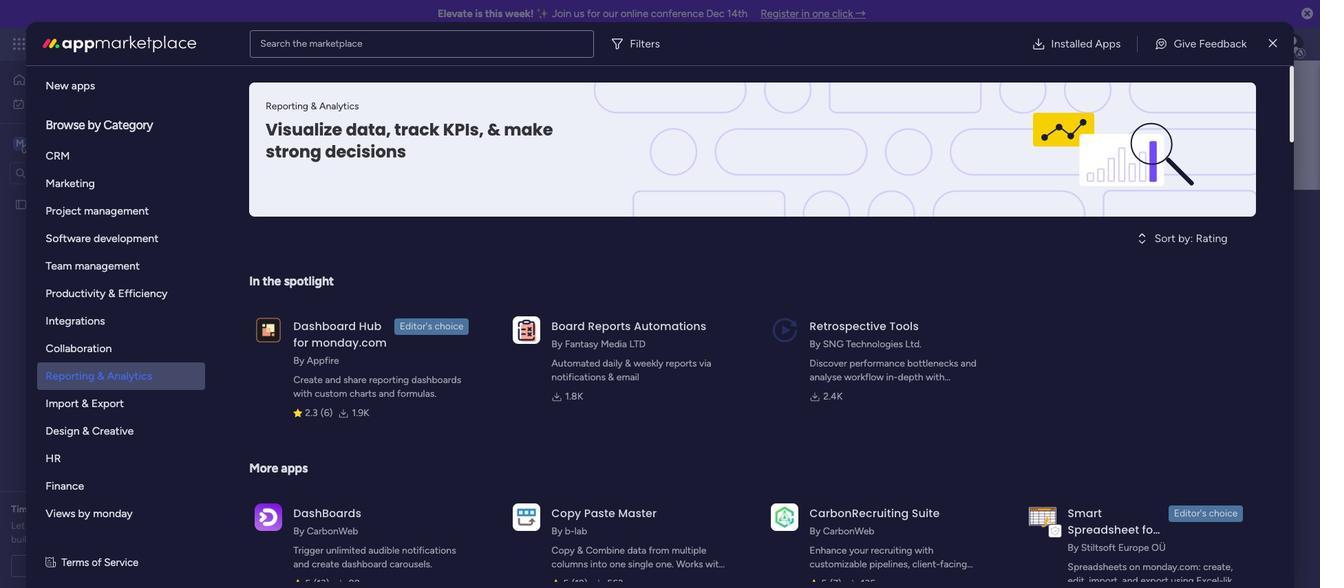 Task type: vqa. For each thing, say whether or not it's contained in the screenshot.
the someone inside the When Column Changes Notify Someone
no



Task type: locate. For each thing, give the bounding box(es) containing it.
excel-
[[1197, 576, 1224, 587]]

0 vertical spatial apps
[[71, 79, 95, 92]]

give
[[1175, 37, 1197, 50]]

public board image
[[14, 198, 28, 211], [260, 341, 275, 356]]

notifications image
[[1079, 37, 1093, 51]]

my work
[[30, 97, 67, 109]]

carbonweb down "dashboards"
[[307, 526, 358, 538]]

crm
[[46, 149, 70, 163]]

editor's
[[46, 52, 83, 65], [400, 321, 432, 333], [1175, 508, 1207, 520]]

automated
[[552, 358, 601, 370]]

work up home button
[[111, 36, 136, 52]]

add to favorites image
[[890, 341, 903, 355]]

main inside workspace selection element
[[32, 137, 56, 150]]

1 vertical spatial the
[[263, 274, 281, 289]]

0 vertical spatial main
[[32, 137, 56, 150]]

0 horizontal spatial test
[[32, 199, 50, 210]]

& inside copy & combine data from multiple columns into one single one. works with subitems as well!
[[577, 545, 584, 557]]

by inside dashboards by carbonweb
[[294, 526, 305, 538]]

monday up the charge
[[93, 508, 133, 521]]

1 horizontal spatial work
[[111, 36, 136, 52]]

copy up 'columns'
[[552, 545, 575, 557]]

editor's up monday.com:
[[1175, 508, 1207, 520]]

service
[[104, 557, 139, 570]]

technologies
[[847, 339, 903, 351]]

0 vertical spatial management
[[139, 36, 214, 52]]

by
[[552, 339, 563, 351], [810, 339, 821, 351], [294, 355, 305, 367], [294, 526, 305, 538], [552, 526, 563, 538], [810, 526, 821, 538], [1068, 543, 1079, 554]]

oü
[[1152, 543, 1167, 554]]

1 vertical spatial work
[[46, 97, 67, 109]]

the for marketplace
[[293, 38, 307, 49]]

& up 'columns'
[[577, 545, 584, 557]]

dashboards by carbonweb
[[294, 506, 362, 538]]

by up the create
[[294, 355, 305, 367]]

1 vertical spatial monday
[[93, 508, 133, 521]]

by inside retrospective tools by sng technologies ltd.
[[810, 339, 821, 351]]

1 horizontal spatial the
[[293, 38, 307, 49]]

1 vertical spatial main workspace
[[344, 195, 520, 226]]

0 vertical spatial public board image
[[14, 198, 28, 211]]

dapulse x slim image
[[1270, 35, 1278, 52]]

by up trigger
[[294, 526, 305, 538]]

recent boards
[[260, 278, 331, 291]]

2 vertical spatial management
[[75, 260, 140, 273]]

by left b-
[[552, 526, 563, 538]]

for up by appfire
[[294, 335, 309, 351]]

1 horizontal spatial reporting
[[266, 101, 309, 112]]

1 vertical spatial reporting
[[46, 370, 95, 383]]

1 vertical spatial of
[[82, 534, 91, 546]]

work inside button
[[46, 97, 67, 109]]

0 vertical spatial editor's choice
[[46, 52, 119, 65]]

more.
[[925, 573, 949, 585]]

0 vertical spatial in
[[802, 8, 810, 20]]

1 horizontal spatial public board image
[[260, 341, 275, 356]]

0 horizontal spatial choice
[[86, 52, 119, 65]]

visited
[[381, 311, 409, 322]]

and down trigger
[[294, 559, 310, 571]]

in right register
[[802, 8, 810, 20]]

our inside time for an expert review let our experts review what you've built so far. free of charge
[[27, 521, 42, 532]]

& up export
[[97, 370, 104, 383]]

1 horizontal spatial main workspace
[[344, 195, 520, 226]]

for
[[587, 8, 601, 20], [294, 335, 309, 351], [35, 504, 48, 516], [1143, 523, 1158, 539]]

review up the what
[[95, 504, 125, 516]]

0 vertical spatial one
[[813, 8, 830, 20]]

recruiting
[[871, 545, 913, 557]]

workspace
[[58, 137, 113, 150], [402, 195, 520, 226], [477, 311, 524, 322]]

notifications
[[552, 372, 606, 384], [402, 545, 456, 557]]

0 vertical spatial test
[[32, 199, 50, 210]]

retrospective
[[810, 319, 887, 335]]

monday work management
[[61, 36, 214, 52]]

and up custom
[[325, 375, 341, 386]]

0 horizontal spatial analytics
[[107, 370, 152, 383]]

spreadsheet
[[1068, 523, 1140, 539]]

software development
[[46, 232, 159, 245]]

charts down share
[[350, 388, 377, 400]]

rating
[[1197, 232, 1228, 245]]

1 horizontal spatial notifications
[[552, 372, 606, 384]]

by down my work button
[[88, 118, 101, 133]]

1 horizontal spatial this
[[485, 8, 503, 20]]

0 horizontal spatial carbonweb
[[307, 526, 358, 538]]

copy up b-
[[552, 506, 582, 522]]

our up so
[[27, 521, 42, 532]]

work for monday
[[111, 36, 136, 52]]

2 horizontal spatial editor's
[[1175, 508, 1207, 520]]

Main workspace field
[[340, 195, 1265, 226]]

0 vertical spatial copy
[[552, 506, 582, 522]]

hub
[[359, 319, 382, 335]]

0 horizontal spatial main workspace
[[32, 137, 113, 150]]

1 vertical spatial choice
[[435, 321, 464, 333]]

1 vertical spatial test
[[283, 343, 301, 354]]

reporting
[[266, 101, 309, 112], [46, 370, 95, 383]]

carousels.
[[390, 559, 432, 571]]

0 vertical spatial work
[[111, 36, 136, 52]]

0 horizontal spatial one
[[610, 559, 626, 571]]

by left the sng on the right bottom of the page
[[810, 339, 821, 351]]

and right bottlenecks
[[961, 358, 977, 370]]

0 horizontal spatial of
[[82, 534, 91, 546]]

give feedback
[[1175, 37, 1248, 50]]

1 vertical spatial public board image
[[260, 341, 275, 356]]

0 horizontal spatial our
[[27, 521, 42, 532]]

apps for new apps
[[71, 79, 95, 92]]

& up email
[[625, 358, 632, 370]]

1 horizontal spatial editor's
[[400, 321, 432, 333]]

sort by: rating button
[[1113, 228, 1257, 250]]

productivity & efficiency
[[46, 287, 168, 300]]

0 vertical spatial workspace
[[58, 137, 113, 150]]

with down the create
[[294, 388, 312, 400]]

1 vertical spatial copy
[[552, 545, 575, 557]]

workspace selection element
[[13, 135, 115, 153]]

2 carbonweb from the left
[[823, 526, 875, 538]]

0 horizontal spatial work
[[46, 97, 67, 109]]

0 vertical spatial review
[[95, 504, 125, 516]]

1 vertical spatial review
[[78, 521, 107, 532]]

main workspace
[[32, 137, 113, 150], [344, 195, 520, 226]]

development
[[94, 232, 159, 245]]

our left online
[[603, 8, 618, 20]]

review up the charge
[[78, 521, 107, 532]]

2 horizontal spatial choice
[[1210, 508, 1238, 520]]

1 carbonweb from the left
[[307, 526, 358, 538]]

2 vertical spatial of
[[92, 557, 102, 570]]

main right workspace icon
[[32, 137, 56, 150]]

editor's choice up home button
[[46, 52, 119, 65]]

integrations
[[46, 315, 105, 328]]

option
[[0, 192, 176, 195]]

management
[[139, 36, 214, 52], [84, 205, 149, 218], [75, 260, 140, 273]]

test up by appfire
[[283, 343, 301, 354]]

2 vertical spatial monday
[[1068, 539, 1116, 555]]

0 vertical spatial of
[[859, 386, 869, 397]]

1 copy from the top
[[552, 506, 582, 522]]

0 vertical spatial choice
[[86, 52, 119, 65]]

0 vertical spatial editor's
[[46, 52, 83, 65]]

copy
[[552, 506, 582, 522], [552, 545, 575, 557]]

editor's up home button
[[46, 52, 83, 65]]

dashboards up monday.com
[[310, 311, 360, 322]]

0 horizontal spatial public board image
[[14, 198, 28, 211]]

1 vertical spatial our
[[27, 521, 42, 532]]

spreadsheets
[[1068, 562, 1128, 574]]

retrospective tools by sng technologies ltd.
[[810, 319, 922, 351]]

choice right visited
[[435, 321, 464, 333]]

app logo image for dashboards
[[255, 504, 283, 531]]

0 vertical spatial reporting
[[266, 101, 309, 112]]

0 horizontal spatial main
[[32, 137, 56, 150]]

choice for smart
[[1210, 508, 1238, 520]]

editor's choice up help
[[1175, 508, 1238, 520]]

1 horizontal spatial choice
[[435, 321, 464, 333]]

copy inside copy & combine data from multiple columns into one single one. works with subitems as well!
[[552, 545, 575, 557]]

1 horizontal spatial of
[[92, 557, 102, 570]]

0 vertical spatial notifications
[[552, 372, 606, 384]]

0 horizontal spatial apps
[[71, 79, 95, 92]]

2 vertical spatial editor's choice
[[1175, 508, 1238, 520]]

2 copy from the top
[[552, 545, 575, 557]]

1 vertical spatial dashboards
[[412, 375, 462, 386]]

1 horizontal spatial editor's choice
[[400, 321, 464, 333]]

1 vertical spatial management
[[84, 205, 149, 218]]

analytics up data,
[[320, 101, 359, 112]]

1 vertical spatial one
[[610, 559, 626, 571]]

1 vertical spatial editor's choice
[[400, 321, 464, 333]]

1 horizontal spatial our
[[603, 8, 618, 20]]

0 horizontal spatial in
[[449, 311, 457, 322]]

apps marketplace image
[[43, 35, 197, 52]]

test down marketing at the left
[[32, 199, 50, 210]]

apps
[[1096, 37, 1121, 50]]

by inside copy paste master by b-lab
[[552, 526, 563, 538]]

by up the enhance
[[810, 526, 821, 538]]

1 horizontal spatial analytics
[[320, 101, 359, 112]]

and
[[292, 311, 308, 322], [961, 358, 977, 370], [325, 375, 341, 386], [968, 386, 984, 397], [379, 388, 395, 400], [294, 559, 310, 571], [1123, 576, 1139, 587]]

copy inside copy paste master by b-lab
[[552, 506, 582, 522]]

in right 'recently'
[[449, 311, 457, 322]]

productivity
[[46, 287, 106, 300]]

app logo image for retrospective tools
[[772, 317, 799, 344]]

reporting up import
[[46, 370, 95, 383]]

online
[[621, 8, 649, 20]]

1 horizontal spatial dashboards
[[412, 375, 462, 386]]

filters button
[[606, 30, 671, 58]]

and down 'on'
[[1123, 576, 1139, 587]]

browse
[[46, 118, 85, 133]]

0 horizontal spatial notifications
[[402, 545, 456, 557]]

reporting for reporting & analytics visualize data, track kpis, & make strong decisions
[[266, 101, 309, 112]]

track
[[395, 118, 440, 141]]

choice up help button at right
[[1210, 508, 1238, 520]]

one up well!
[[610, 559, 626, 571]]

1 horizontal spatial main
[[344, 195, 397, 226]]

main down decisions
[[344, 195, 397, 226]]

2 horizontal spatial of
[[859, 386, 869, 397]]

public board image down boards
[[260, 341, 275, 356]]

m
[[16, 137, 24, 149]]

monday up home button
[[61, 36, 109, 52]]

analytics up export
[[107, 370, 152, 383]]

for left an
[[35, 504, 48, 516]]

customizable
[[810, 559, 868, 571]]

reporting & analytics visualize data, track kpis, & make strong decisions
[[266, 101, 554, 163]]

carbonweb down carbonrecruiting
[[823, 526, 875, 538]]

this
[[485, 8, 503, 20], [459, 311, 475, 322]]

editor's choice for smart
[[1175, 508, 1238, 520]]

reporting up the visualize
[[266, 101, 309, 112]]

register in one click → link
[[761, 8, 866, 20]]

monday down spreadsheet
[[1068, 539, 1116, 555]]

1 vertical spatial apps
[[281, 461, 308, 477]]

boards and dashboards you visited recently in this workspace
[[260, 311, 524, 322]]

1 horizontal spatial apps
[[281, 461, 308, 477]]

apps right more
[[281, 461, 308, 477]]

1 vertical spatial main
[[344, 195, 397, 226]]

1 vertical spatial analytics
[[107, 370, 152, 383]]

columns
[[552, 559, 588, 571]]

0 vertical spatial our
[[603, 8, 618, 20]]

custom
[[315, 388, 347, 400]]

schedule a meeting
[[45, 561, 131, 572]]

editor's right hub at the bottom left of the page
[[400, 321, 432, 333]]

using
[[1172, 576, 1195, 587]]

charts inside create and share reporting dashboards with custom charts and formulas.
[[350, 388, 377, 400]]

for right us
[[587, 8, 601, 20]]

notifications down automated
[[552, 372, 606, 384]]

one.
[[656, 559, 674, 571]]

with right works
[[706, 559, 725, 571]]

1 horizontal spatial test
[[283, 343, 301, 354]]

by right views
[[78, 508, 90, 521]]

0 horizontal spatial the
[[263, 274, 281, 289]]

by down board
[[552, 339, 563, 351]]

0 horizontal spatial charts
[[350, 388, 377, 400]]

appfire
[[307, 355, 339, 367]]

schedule a meeting button
[[11, 556, 165, 578]]

editor's choice
[[46, 52, 119, 65], [400, 321, 464, 333], [1175, 508, 1238, 520]]

0 horizontal spatial reporting
[[46, 370, 95, 383]]

and right history,
[[968, 386, 984, 397]]

choice up home button
[[86, 52, 119, 65]]

1 vertical spatial editor's
[[400, 321, 432, 333]]

0 horizontal spatial dashboards
[[310, 311, 360, 322]]

views
[[46, 508, 76, 521]]

with down bottlenecks
[[926, 372, 945, 384]]

2 vertical spatial choice
[[1210, 508, 1238, 520]]

this right 'recently'
[[459, 311, 475, 322]]

& down daily
[[608, 372, 615, 384]]

app logo image
[[255, 317, 283, 344], [513, 317, 541, 344], [772, 317, 799, 344], [255, 504, 283, 531], [513, 504, 541, 531], [772, 504, 799, 531], [1030, 504, 1057, 531]]

software
[[46, 232, 91, 245]]

public board image left project
[[14, 198, 28, 211]]

& left export
[[82, 397, 89, 410]]

media
[[601, 339, 627, 351]]

reporting inside reporting & analytics visualize data, track kpis, & make strong decisions
[[266, 101, 309, 112]]

notifications up the carousels.
[[402, 545, 456, 557]]

1 vertical spatial by
[[78, 508, 90, 521]]

by left stiltsoft
[[1068, 543, 1079, 554]]

carbonweb
[[307, 526, 358, 538], [823, 526, 875, 538]]

unlimited
[[326, 545, 366, 557]]

editor's for smart spreadsheet for monday
[[1175, 508, 1207, 520]]

editor's choice right hub at the bottom left of the page
[[400, 321, 464, 333]]

for inside time for an expert review let our experts review what you've built so far. free of charge
[[35, 504, 48, 516]]

charge
[[94, 534, 123, 546]]

enhance
[[810, 545, 847, 557]]

home
[[32, 74, 58, 85]]

one inside copy & combine data from multiple columns into one single one. works with subitems as well!
[[610, 559, 626, 571]]

charts right history,
[[939, 386, 966, 397]]

for up oü
[[1143, 523, 1158, 539]]

for inside the dashboard hub for monday.com
[[294, 335, 309, 351]]

0 vertical spatial by
[[88, 118, 101, 133]]

work down new
[[46, 97, 67, 109]]

hr
[[46, 452, 61, 466]]

the right search
[[293, 38, 307, 49]]

dashboards,
[[810, 573, 862, 585]]

from
[[649, 545, 670, 557]]

carbonweb inside carbonrecruiting suite by carbonweb
[[823, 526, 875, 538]]

fantasy
[[565, 339, 599, 351]]

test inside list box
[[32, 199, 50, 210]]

help
[[1216, 554, 1240, 568]]

single
[[628, 559, 654, 571]]

the right in
[[263, 274, 281, 289]]

2 vertical spatial editor's
[[1175, 508, 1207, 520]]

design & creative
[[46, 425, 134, 438]]

1 vertical spatial notifications
[[402, 545, 456, 557]]

& down client-
[[917, 573, 923, 585]]

0 horizontal spatial editor's choice
[[46, 52, 119, 65]]

with inside the enhance your recruiting with customizable pipelines, client-facing dashboards, automation & more.
[[915, 545, 934, 557]]

dashboards up formulas.
[[412, 375, 462, 386]]

of
[[859, 386, 869, 397], [82, 534, 91, 546], [92, 557, 102, 570]]

this right is
[[485, 8, 503, 20]]

analytics inside reporting & analytics visualize data, track kpis, & make strong decisions
[[320, 101, 359, 112]]

apps up my work button
[[71, 79, 95, 92]]

dashboards inside create and share reporting dashboards with custom charts and formulas.
[[412, 375, 462, 386]]

the for spotlight
[[263, 274, 281, 289]]

0 vertical spatial the
[[293, 38, 307, 49]]

with up client-
[[915, 545, 934, 557]]

statistics.
[[810, 399, 851, 411]]

1 horizontal spatial carbonweb
[[823, 526, 875, 538]]

0 horizontal spatial editor's
[[46, 52, 83, 65]]

one left click
[[813, 8, 830, 20]]

1 horizontal spatial charts
[[939, 386, 966, 397]]

carbonweb inside dashboards by carbonweb
[[307, 526, 358, 538]]

history,
[[905, 386, 936, 397]]

by inside board reports automations by fantasy media ltd
[[552, 339, 563, 351]]

Search in workspace field
[[29, 165, 115, 181]]

1 vertical spatial this
[[459, 311, 475, 322]]

1 horizontal spatial one
[[813, 8, 830, 20]]

team
[[46, 260, 72, 273]]



Task type: describe. For each thing, give the bounding box(es) containing it.
banner logo image
[[989, 83, 1241, 217]]

dashboards
[[294, 506, 362, 522]]

test for public board icon in test list box
[[32, 199, 50, 210]]

copy for paste
[[552, 506, 582, 522]]

copy paste master by b-lab
[[552, 506, 657, 538]]

facing
[[941, 559, 968, 571]]

via
[[700, 358, 712, 370]]

so
[[32, 534, 43, 546]]

your
[[850, 545, 869, 557]]

category
[[103, 118, 153, 133]]

finance
[[46, 480, 84, 493]]

help image
[[1234, 37, 1248, 51]]

stiltsoft
[[1082, 543, 1117, 554]]

schedule
[[45, 561, 85, 572]]

board reports automations by fantasy media ltd
[[552, 319, 707, 351]]

1.9k
[[352, 408, 370, 419]]

work for my
[[46, 97, 67, 109]]

an
[[50, 504, 61, 516]]

by appfire
[[294, 355, 339, 367]]

of inside terms of service 'link'
[[92, 557, 102, 570]]

public board image inside test list box
[[14, 198, 28, 211]]

in the spotlight
[[250, 274, 334, 289]]

select product image
[[12, 37, 26, 51]]

weekly
[[634, 358, 664, 370]]

creative
[[92, 425, 134, 438]]

test list box
[[0, 190, 176, 402]]

0 vertical spatial dashboards
[[310, 311, 360, 322]]

& right kpis,
[[488, 118, 501, 141]]

make
[[504, 118, 554, 141]]

data
[[628, 545, 647, 557]]

in-
[[887, 372, 898, 384]]

0 vertical spatial this
[[485, 8, 503, 20]]

give feedback link
[[1144, 30, 1259, 58]]

far.
[[45, 534, 59, 546]]

as
[[594, 573, 603, 585]]

tools
[[890, 319, 919, 335]]

time
[[11, 504, 33, 516]]

& up the visualize
[[311, 101, 317, 112]]

import & export
[[46, 397, 124, 410]]

monday inside smart spreadsheet for monday
[[1068, 539, 1116, 555]]

more
[[250, 461, 278, 477]]

& left efficiency
[[108, 287, 115, 300]]

elevate
[[438, 8, 473, 20]]

copy for &
[[552, 545, 575, 557]]

notifications inside automated daily & weekly reports via notifications & email
[[552, 372, 606, 384]]

by for browse
[[88, 118, 101, 133]]

share
[[344, 375, 367, 386]]

well!
[[605, 573, 625, 585]]

team management
[[46, 260, 140, 273]]

and down the reporting
[[379, 388, 395, 400]]

a
[[88, 561, 93, 572]]

editor's for dashboard hub for monday.com
[[400, 321, 432, 333]]

inbox image
[[1109, 37, 1123, 51]]

efficiency
[[118, 287, 168, 300]]

dec
[[707, 8, 725, 20]]

main workspace inside workspace selection element
[[32, 137, 113, 150]]

automated daily & weekly reports via notifications & email
[[552, 358, 712, 384]]

app logo image for carbonrecruiting suite
[[772, 504, 799, 531]]

0 horizontal spatial this
[[459, 311, 475, 322]]

terms of use image
[[46, 556, 56, 571]]

invite members image
[[1140, 37, 1154, 51]]

suite
[[912, 506, 940, 522]]

email
[[617, 372, 640, 384]]

register
[[761, 8, 799, 20]]

time for an expert review let our experts review what you've built so far. free of charge
[[11, 504, 161, 546]]

project
[[871, 386, 902, 397]]

and inside trigger unlimited audible notifications and create dashboard carousels.
[[294, 559, 310, 571]]

daily
[[603, 358, 623, 370]]

export
[[1141, 576, 1169, 587]]

by inside carbonrecruiting suite by carbonweb
[[810, 526, 821, 538]]

built
[[11, 534, 30, 546]]

marketplace
[[310, 38, 363, 49]]

terms of service
[[61, 557, 139, 570]]

analytics for reporting & analytics visualize data, track kpis, & make strong decisions
[[320, 101, 359, 112]]

decisions
[[325, 140, 407, 163]]

plans
[[260, 38, 282, 50]]

with inside copy & combine data from multiple columns into one single one. works with subitems as well!
[[706, 559, 725, 571]]

monday.com
[[312, 335, 387, 351]]

and right boards
[[292, 311, 308, 322]]

spreadsheets on monday.com: create, edit, import, and export using excel-lik
[[1068, 562, 1238, 589]]

recently
[[412, 311, 447, 322]]

workflow
[[845, 372, 884, 384]]

with inside create and share reporting dashboards with custom charts and formulas.
[[294, 388, 312, 400]]

join
[[552, 8, 572, 20]]

apps for more apps
[[281, 461, 308, 477]]

audible
[[369, 545, 400, 557]]

app logo image for board reports automations
[[513, 317, 541, 344]]

export
[[91, 397, 124, 410]]

you
[[362, 311, 378, 322]]

workspace image
[[13, 136, 27, 151]]

sort
[[1155, 232, 1176, 245]]

management for team management
[[75, 260, 140, 273]]

1 vertical spatial workspace
[[402, 195, 520, 226]]

enhance your recruiting with customizable pipelines, client-facing dashboards, automation & more.
[[810, 545, 968, 585]]

reporting for reporting & analytics
[[46, 370, 95, 383]]

analytics for reporting & analytics
[[107, 370, 152, 383]]

reports
[[588, 319, 631, 335]]

workspace inside workspace selection element
[[58, 137, 113, 150]]

and inside spreadsheets on monday.com: create, edit, import, and export using excel-lik
[[1123, 576, 1139, 587]]

1.8k
[[566, 391, 583, 403]]

new apps
[[46, 79, 95, 92]]

app logo image for copy paste master
[[513, 504, 541, 531]]

1 vertical spatial in
[[449, 311, 457, 322]]

& right design in the bottom of the page
[[82, 425, 89, 438]]

conference
[[651, 8, 704, 20]]

subitems
[[552, 573, 591, 585]]

discover performance bottlenecks and analyse workflow in-depth with animations of project history, charts and statistics.
[[810, 358, 984, 411]]

installed
[[1052, 37, 1093, 50]]

performance
[[850, 358, 906, 370]]

strong
[[266, 140, 322, 163]]

by for views
[[78, 508, 90, 521]]

test for public board icon within the test link
[[283, 343, 301, 354]]

my work button
[[8, 93, 148, 115]]

formulas.
[[397, 388, 437, 400]]

installed apps button
[[1022, 30, 1132, 58]]

bottlenecks
[[908, 358, 959, 370]]

1 horizontal spatial in
[[802, 8, 810, 20]]

more apps
[[250, 461, 308, 477]]

notifications inside trigger unlimited audible notifications and create dashboard carousels.
[[402, 545, 456, 557]]

sort by: rating
[[1155, 232, 1228, 245]]

with inside discover performance bottlenecks and analyse workflow in-depth with animations of project history, charts and statistics.
[[926, 372, 945, 384]]

search everything image
[[1204, 37, 1218, 51]]

2 vertical spatial workspace
[[477, 311, 524, 322]]

editor's choice for dashboard
[[400, 321, 464, 333]]

ltd.
[[906, 339, 922, 351]]

charts inside discover performance bottlenecks and analyse workflow in-depth with animations of project history, charts and statistics.
[[939, 386, 966, 397]]

(6)
[[321, 408, 333, 419]]

& inside the enhance your recruiting with customizable pipelines, client-facing dashboards, automation & more.
[[917, 573, 923, 585]]

home button
[[8, 69, 148, 91]]

apps image
[[1170, 37, 1184, 51]]

terms of service link
[[61, 556, 139, 571]]

import,
[[1090, 576, 1121, 587]]

2.3 (6)
[[305, 408, 333, 419]]

project management
[[46, 205, 149, 218]]

0 vertical spatial monday
[[61, 36, 109, 52]]

for inside smart spreadsheet for monday
[[1143, 523, 1158, 539]]

give feedback button
[[1144, 30, 1259, 58]]

of inside time for an expert review let our experts review what you've built so far. free of charge
[[82, 534, 91, 546]]

feedback
[[1200, 37, 1248, 50]]

choice for dashboard
[[435, 321, 464, 333]]

by stiltsoft europe oü
[[1068, 543, 1167, 554]]

edit,
[[1068, 576, 1087, 587]]

dashboard
[[294, 319, 356, 335]]

of inside discover performance bottlenecks and analyse workflow in-depth with animations of project history, charts and statistics.
[[859, 386, 869, 397]]

collaboration
[[46, 342, 112, 355]]

create
[[294, 375, 323, 386]]

brad klo image
[[1282, 33, 1304, 55]]

lab
[[575, 526, 588, 538]]

public board image inside test link
[[260, 341, 275, 356]]

management for project management
[[84, 205, 149, 218]]



